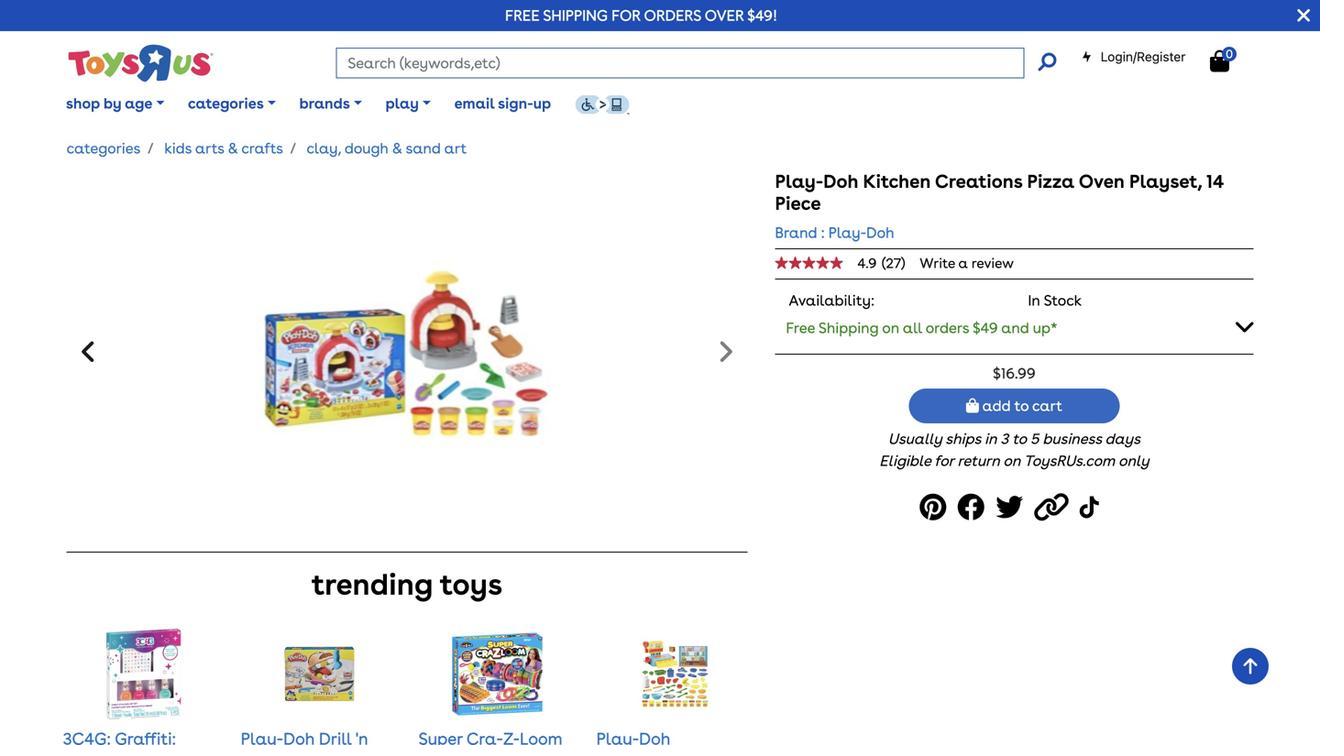 Task type: describe. For each thing, give the bounding box(es) containing it.
and
[[1002, 319, 1030, 337]]

1 vertical spatial play-
[[829, 224, 867, 242]]

0 link
[[1210, 47, 1248, 73]]

playset,
[[1130, 171, 1202, 193]]

free shipping for orders over $49! link
[[505, 6, 778, 24]]

kids
[[164, 139, 192, 157]]

in
[[1028, 292, 1041, 309]]

business
[[1043, 430, 1102, 448]]

usually
[[888, 430, 942, 448]]

write
[[920, 255, 956, 271]]

categories for categories link
[[67, 139, 141, 157]]

only
[[1119, 452, 1150, 470]]

0
[[1226, 47, 1233, 61]]

create a pinterest pin for play-doh kitchen creations pizza oven playset, 14 piece image
[[920, 487, 952, 528]]

toysrus.com
[[1024, 452, 1115, 470]]

free shipping on all orders $49 and up*
[[786, 319, 1058, 337]]

clay,
[[307, 139, 341, 157]]

0 vertical spatial play-
[[775, 171, 824, 193]]

play-doh kitchen creations pizza oven playset, 14 piece brand : play-doh
[[775, 171, 1224, 242]]

cart
[[1033, 397, 1063, 415]]

in stock
[[1028, 292, 1082, 309]]

login/register
[[1101, 49, 1186, 64]]

:
[[821, 224, 825, 242]]

shop by age button
[[54, 81, 176, 126]]

categories link
[[67, 139, 141, 157]]

close button image
[[1298, 6, 1310, 26]]

pizza
[[1027, 171, 1075, 193]]

shopping bag image for 0 link
[[1210, 50, 1230, 72]]

over
[[705, 6, 744, 24]]

brand
[[775, 224, 817, 242]]

categories button
[[176, 81, 288, 126]]

categories for categories dropdown button
[[188, 94, 264, 112]]

play button
[[374, 81, 443, 126]]

email sign-up link
[[443, 81, 563, 126]]

email
[[454, 94, 495, 112]]

add to cart
[[979, 397, 1063, 415]]

login/register button
[[1082, 48, 1186, 66]]

write a review button
[[920, 255, 1014, 271]]

by
[[103, 94, 121, 112]]

4.9 (27)
[[858, 255, 905, 271]]

eligible
[[880, 452, 931, 470]]

write a review
[[920, 255, 1014, 271]]

piece
[[775, 193, 821, 215]]

to inside add to cart button
[[1015, 397, 1029, 415]]

crafts
[[241, 139, 283, 157]]

on inside dropdown button
[[882, 319, 900, 337]]

3
[[1001, 430, 1009, 448]]

to inside "usually ships in 3 to 5 business days eligible for return on toysrus.com only"
[[1012, 430, 1027, 448]]

super cra-z-loom - diy bracelet loom kit, 2200 latex free color bands, 6 row loom, design & create, cra-z-art ages 8+ image
[[452, 628, 543, 720]]

clay, dough & sand art link
[[307, 139, 467, 157]]

a
[[959, 255, 968, 271]]

free
[[505, 6, 540, 24]]

all
[[903, 319, 922, 337]]

for
[[612, 6, 641, 24]]

ships
[[946, 430, 981, 448]]

days
[[1105, 430, 1141, 448]]

return
[[958, 452, 1000, 470]]

availability:
[[789, 292, 875, 309]]

free shipping on all orders $49 and up* button
[[775, 308, 1254, 347]]

play-doh kitchen creations pizza oven playset, 14 piece image number null image
[[257, 171, 558, 537]]

review
[[972, 255, 1014, 271]]

age
[[125, 94, 152, 112]]



Task type: vqa. For each thing, say whether or not it's contained in the screenshot.
the to
yes



Task type: locate. For each thing, give the bounding box(es) containing it.
arts
[[195, 139, 224, 157]]

up
[[533, 94, 551, 112]]

shopping bag image left add
[[966, 399, 979, 413]]

0 horizontal spatial shopping bag image
[[966, 399, 979, 413]]

this icon serves as a link to download the essential accessibility assistive technology app for individuals with physical disabilities. it is featured as part of our commitment to diversity and inclusion. image
[[575, 95, 630, 115]]

art
[[444, 139, 467, 157]]

toys r us image
[[67, 43, 213, 84]]

1 & from the left
[[228, 139, 238, 157]]

brands button
[[288, 81, 374, 126]]

1 vertical spatial categories
[[67, 139, 141, 157]]

14
[[1207, 171, 1224, 193]]

add
[[983, 397, 1011, 415]]

categories up kids arts & crafts
[[188, 94, 264, 112]]

$16.99
[[993, 365, 1036, 382]]

doh right piece
[[824, 171, 859, 193]]

to right 3
[[1012, 430, 1027, 448]]

categories down shop by age
[[67, 139, 141, 157]]

copy a link to play-doh kitchen creations pizza oven playset, 14 piece image
[[1035, 487, 1074, 528]]

play-doh drill 'n fill dentist image
[[282, 628, 357, 720]]

on left all
[[882, 319, 900, 337]]

0 vertical spatial on
[[882, 319, 900, 337]]

toys
[[440, 567, 503, 602]]

free shipping for orders over $49!
[[505, 6, 778, 24]]

shipping
[[819, 319, 879, 337]]

& left sand
[[392, 139, 402, 157]]

3c4g: graffiti: street style nail art set image
[[96, 628, 188, 720]]

&
[[228, 139, 238, 157], [392, 139, 402, 157]]

0 horizontal spatial &
[[228, 139, 238, 157]]

& right arts
[[228, 139, 238, 157]]

(27)
[[882, 255, 905, 271]]

usually ships in 3 to 5 business days eligible for return on toysrus.com only
[[880, 430, 1150, 470]]

free
[[786, 319, 815, 337]]

1 horizontal spatial on
[[1004, 452, 1021, 470]]

orders
[[644, 6, 701, 24]]

doh
[[824, 171, 859, 193], [867, 224, 895, 242]]

2 & from the left
[[392, 139, 402, 157]]

to
[[1015, 397, 1029, 415], [1012, 430, 1027, 448]]

& for dough
[[392, 139, 402, 157]]

shop by age
[[66, 94, 152, 112]]

on down 3
[[1004, 452, 1021, 470]]

None search field
[[336, 48, 1057, 78]]

share play-doh kitchen creations pizza oven playset, 14 piece on facebook image
[[958, 487, 991, 528]]

categories
[[188, 94, 264, 112], [67, 139, 141, 157]]

play- up brand
[[775, 171, 824, 193]]

orders
[[926, 319, 969, 337]]

dough
[[345, 139, 389, 157]]

on inside "usually ships in 3 to 5 business days eligible for return on toysrus.com only"
[[1004, 452, 1021, 470]]

0 horizontal spatial play-
[[775, 171, 824, 193]]

shop
[[66, 94, 100, 112]]

share a link to play-doh kitchen creations pizza oven playset, 14 piece on twitter image
[[996, 487, 1029, 528]]

play- right :
[[829, 224, 867, 242]]

in
[[985, 430, 997, 448]]

1 vertical spatial doh
[[867, 224, 895, 242]]

kids arts & crafts link
[[164, 139, 283, 157]]

play-doh supermarket spree playset image
[[638, 628, 713, 720]]

menu bar containing shop by age
[[54, 72, 1320, 136]]

1 vertical spatial to
[[1012, 430, 1027, 448]]

1 horizontal spatial play-
[[829, 224, 867, 242]]

oven
[[1079, 171, 1125, 193]]

0 vertical spatial categories
[[188, 94, 264, 112]]

1 vertical spatial shopping bag image
[[966, 399, 979, 413]]

1 horizontal spatial &
[[392, 139, 402, 157]]

on
[[882, 319, 900, 337], [1004, 452, 1021, 470]]

1 horizontal spatial categories
[[188, 94, 264, 112]]

play
[[386, 94, 419, 112]]

1 horizontal spatial shopping bag image
[[1210, 50, 1230, 72]]

trending
[[312, 567, 433, 602]]

0 horizontal spatial doh
[[824, 171, 859, 193]]

sign-
[[498, 94, 533, 112]]

5
[[1031, 430, 1039, 448]]

0 horizontal spatial on
[[882, 319, 900, 337]]

for
[[935, 452, 954, 470]]

add to cart button
[[909, 389, 1120, 424]]

stock
[[1044, 292, 1082, 309]]

shipping
[[543, 6, 608, 24]]

brand : play-doh link
[[775, 222, 895, 244]]

sand
[[406, 139, 441, 157]]

up*
[[1033, 319, 1058, 337]]

4.9
[[858, 255, 877, 271]]

trending toys
[[312, 567, 503, 602]]

shopping bag image
[[1210, 50, 1230, 72], [966, 399, 979, 413]]

categories inside dropdown button
[[188, 94, 264, 112]]

0 vertical spatial to
[[1015, 397, 1029, 415]]

Enter Keyword or Item No. search field
[[336, 48, 1025, 78]]

doh up 4.9 (27)
[[867, 224, 895, 242]]

& for arts
[[228, 139, 238, 157]]

shopping bag image inside add to cart button
[[966, 399, 979, 413]]

kids arts & crafts
[[164, 139, 283, 157]]

tiktok image
[[1080, 487, 1104, 528]]

$49!
[[748, 6, 778, 24]]

clay, dough & sand art
[[307, 139, 467, 157]]

1 vertical spatial on
[[1004, 452, 1021, 470]]

brands
[[299, 94, 350, 112]]

$49
[[973, 319, 998, 337]]

0 vertical spatial doh
[[824, 171, 859, 193]]

shopping bag image inside 0 link
[[1210, 50, 1230, 72]]

kitchen
[[863, 171, 931, 193]]

creations
[[935, 171, 1023, 193]]

to right add
[[1015, 397, 1029, 415]]

1 horizontal spatial doh
[[867, 224, 895, 242]]

0 horizontal spatial categories
[[67, 139, 141, 157]]

menu bar
[[54, 72, 1320, 136]]

shopping bag image for add to cart button at the bottom of page
[[966, 399, 979, 413]]

email sign-up
[[454, 94, 551, 112]]

shopping bag image right login/register
[[1210, 50, 1230, 72]]

0 vertical spatial shopping bag image
[[1210, 50, 1230, 72]]

play-
[[775, 171, 824, 193], [829, 224, 867, 242]]



